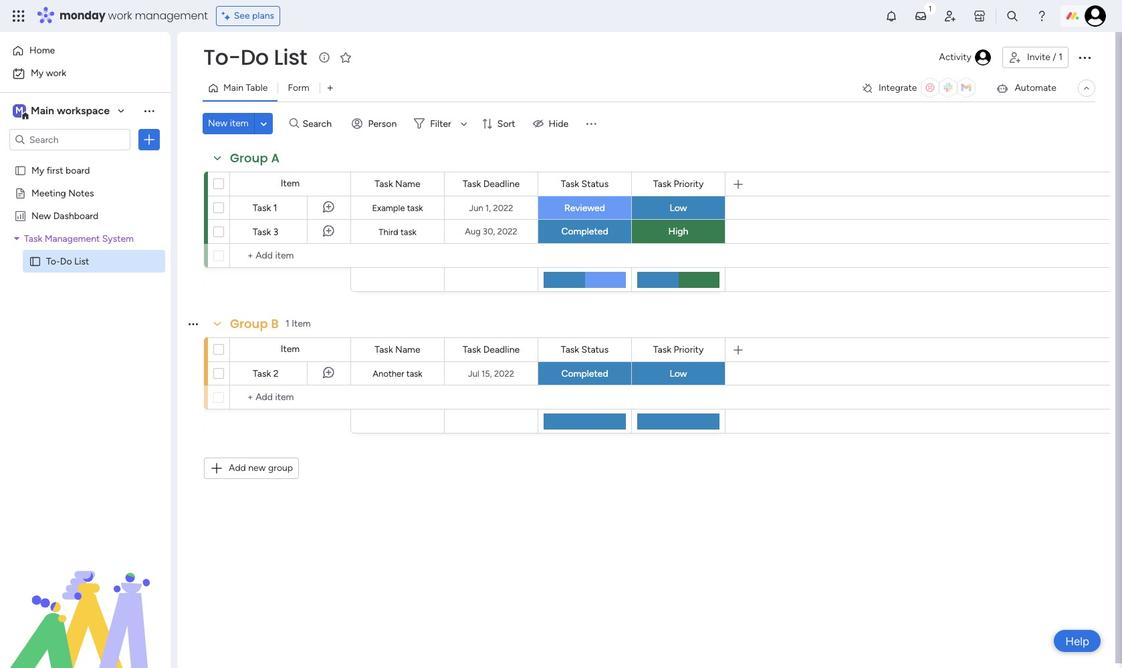 Task type: locate. For each thing, give the bounding box(es) containing it.
1 vertical spatial task name field
[[371, 343, 424, 357]]

0 vertical spatial item
[[281, 178, 300, 189]]

0 vertical spatial list
[[274, 42, 307, 72]]

Task Deadline field
[[459, 177, 523, 192], [459, 343, 523, 357]]

help image
[[1035, 9, 1049, 23]]

options image
[[1077, 49, 1093, 66], [142, 133, 156, 146]]

home option
[[8, 40, 163, 62]]

another
[[373, 369, 404, 379]]

new inside button
[[208, 118, 228, 129]]

high
[[669, 226, 688, 237]]

priority
[[674, 178, 704, 190], [674, 344, 704, 355]]

1 vertical spatial list
[[74, 255, 89, 267]]

aug
[[465, 227, 481, 237]]

0 vertical spatial 2022
[[493, 203, 513, 213]]

0 horizontal spatial do
[[60, 255, 72, 267]]

2 name from the top
[[395, 344, 420, 355]]

0 vertical spatial my
[[31, 68, 44, 79]]

see
[[234, 10, 250, 21]]

1 vertical spatial task deadline
[[463, 344, 520, 355]]

task deadline
[[463, 178, 520, 190], [463, 344, 520, 355]]

invite
[[1027, 51, 1051, 63]]

2 task status from the top
[[561, 344, 609, 355]]

1 horizontal spatial do
[[241, 42, 269, 72]]

task status for group a
[[561, 178, 609, 190]]

Group B field
[[227, 316, 282, 333]]

list box
[[0, 156, 171, 453]]

0 vertical spatial 1
[[1059, 51, 1063, 63]]

2022 right 30,
[[497, 227, 518, 237]]

list inside list box
[[74, 255, 89, 267]]

1 horizontal spatial to-do list
[[203, 42, 307, 72]]

low
[[670, 202, 687, 214], [670, 368, 687, 380]]

Task Name field
[[371, 177, 424, 192], [371, 343, 424, 357]]

0 vertical spatial to-do list
[[203, 42, 307, 72]]

new left item
[[208, 118, 228, 129]]

2022 for high
[[497, 227, 518, 237]]

1 item from the top
[[281, 178, 300, 189]]

2 task deadline from the top
[[463, 344, 520, 355]]

1 vertical spatial 2022
[[497, 227, 518, 237]]

work
[[108, 8, 132, 23], [46, 68, 66, 79]]

1 group from the top
[[230, 150, 268, 167]]

1 vertical spatial status
[[582, 344, 609, 355]]

task for third task
[[401, 227, 417, 237]]

group b
[[230, 316, 279, 332]]

1 vertical spatial to-
[[46, 255, 60, 267]]

example task
[[372, 203, 423, 213]]

system
[[102, 233, 134, 244]]

1 vertical spatial work
[[46, 68, 66, 79]]

Task Priority field
[[650, 177, 707, 192], [650, 343, 707, 357]]

Search in workspace field
[[28, 132, 112, 147]]

do up table
[[241, 42, 269, 72]]

work down home
[[46, 68, 66, 79]]

0 vertical spatial name
[[395, 178, 420, 190]]

0 vertical spatial work
[[108, 8, 132, 23]]

0 vertical spatial status
[[582, 178, 609, 190]]

to-do list down management
[[46, 255, 89, 267]]

2 vertical spatial 2022
[[494, 369, 514, 379]]

0 horizontal spatial work
[[46, 68, 66, 79]]

0 vertical spatial priority
[[674, 178, 704, 190]]

0 vertical spatial task deadline
[[463, 178, 520, 190]]

1 task priority from the top
[[653, 178, 704, 190]]

group inside 'field'
[[230, 150, 268, 167]]

1 task name from the top
[[375, 178, 420, 190]]

1 vertical spatial task status field
[[558, 343, 612, 357]]

my down home
[[31, 68, 44, 79]]

1 vertical spatial task name
[[375, 344, 420, 355]]

1 vertical spatial group
[[230, 316, 268, 332]]

1 task deadline from the top
[[463, 178, 520, 190]]

1 vertical spatial to-do list
[[46, 255, 89, 267]]

0 vertical spatial task
[[407, 203, 423, 213]]

table
[[246, 82, 268, 94]]

2 item from the top
[[281, 344, 300, 355]]

item down "group a" 'field'
[[281, 178, 300, 189]]

automate
[[1015, 82, 1057, 94]]

my inside list box
[[31, 165, 44, 176]]

task 3
[[253, 227, 278, 238]]

2 task priority from the top
[[653, 344, 704, 355]]

options image down workspace options 'image'
[[142, 133, 156, 146]]

2 task priority field from the top
[[650, 343, 707, 357]]

new inside list box
[[31, 210, 51, 221]]

0 horizontal spatial main
[[31, 104, 54, 117]]

public board image left the first
[[14, 164, 27, 177]]

main table button
[[203, 78, 278, 99]]

1 vertical spatial new
[[31, 210, 51, 221]]

work for my
[[46, 68, 66, 79]]

name up example task
[[395, 178, 420, 190]]

new for new dashboard
[[31, 210, 51, 221]]

work right "monday"
[[108, 8, 132, 23]]

add new group
[[229, 463, 293, 474]]

task priority for a
[[653, 178, 704, 190]]

2 task status field from the top
[[558, 343, 612, 357]]

reviewed
[[565, 202, 605, 214]]

list up form
[[274, 42, 307, 72]]

main for main workspace
[[31, 104, 54, 117]]

1 status from the top
[[582, 178, 609, 190]]

1 vertical spatial low
[[670, 368, 687, 380]]

my
[[31, 68, 44, 79], [31, 165, 44, 176]]

to-
[[203, 42, 241, 72], [46, 255, 60, 267]]

new item button
[[203, 113, 254, 134]]

Group A field
[[227, 150, 283, 167]]

0 vertical spatial task status
[[561, 178, 609, 190]]

1 inside button
[[1059, 51, 1063, 63]]

task right another
[[406, 369, 422, 379]]

add view image
[[327, 83, 333, 93]]

0 vertical spatial task name
[[375, 178, 420, 190]]

task name
[[375, 178, 420, 190], [375, 344, 420, 355]]

workspace options image
[[142, 104, 156, 118]]

deadline
[[483, 178, 520, 190], [483, 344, 520, 355]]

3
[[273, 227, 278, 238]]

search everything image
[[1006, 9, 1019, 23]]

activity button
[[934, 47, 997, 68]]

1 horizontal spatial work
[[108, 8, 132, 23]]

group left a
[[230, 150, 268, 167]]

task deadline field up jun 1, 2022
[[459, 177, 523, 192]]

hide button
[[527, 113, 577, 134]]

1 horizontal spatial 1
[[1059, 51, 1063, 63]]

2 status from the top
[[582, 344, 609, 355]]

new right public dashboard icon
[[31, 210, 51, 221]]

task management system
[[24, 233, 134, 244]]

2022 right 1,
[[493, 203, 513, 213]]

main
[[223, 82, 243, 94], [31, 104, 54, 117]]

1 task status from the top
[[561, 178, 609, 190]]

1 vertical spatial main
[[31, 104, 54, 117]]

management
[[135, 8, 208, 23]]

1 vertical spatial name
[[395, 344, 420, 355]]

sort
[[497, 118, 515, 129]]

0 vertical spatial main
[[223, 82, 243, 94]]

item down the "group b" field on the top of the page
[[281, 344, 300, 355]]

2 vertical spatial task
[[406, 369, 422, 379]]

home link
[[8, 40, 163, 62]]

2 group from the top
[[230, 316, 268, 332]]

2
[[273, 369, 279, 380]]

task deadline for first task deadline field from the top
[[463, 178, 520, 190]]

name
[[395, 178, 420, 190], [395, 344, 420, 355]]

to-do list up table
[[203, 42, 307, 72]]

task name up example task
[[375, 178, 420, 190]]

public dashboard image
[[14, 209, 27, 222]]

deadline up jul 15, 2022
[[483, 344, 520, 355]]

0 vertical spatial public board image
[[14, 164, 27, 177]]

2 low from the top
[[670, 368, 687, 380]]

1 vertical spatial 1
[[273, 203, 277, 214]]

my inside option
[[31, 68, 44, 79]]

1 name from the top
[[395, 178, 420, 190]]

main left table
[[223, 82, 243, 94]]

do down management
[[60, 255, 72, 267]]

group for group a
[[230, 150, 268, 167]]

form
[[288, 82, 309, 94]]

my left the first
[[31, 165, 44, 176]]

notifications image
[[885, 9, 898, 23]]

0 vertical spatial new
[[208, 118, 228, 129]]

1 task status field from the top
[[558, 177, 612, 192]]

task priority for b
[[653, 344, 704, 355]]

task name up another task
[[375, 344, 420, 355]]

task right third on the top left
[[401, 227, 417, 237]]

task deadline field up jul 15, 2022
[[459, 343, 523, 357]]

main inside main table button
[[223, 82, 243, 94]]

1 up the 3
[[273, 203, 277, 214]]

1 vertical spatial public board image
[[14, 187, 27, 199]]

0 vertical spatial task status field
[[558, 177, 612, 192]]

management
[[45, 233, 100, 244]]

1 vertical spatial task status
[[561, 344, 609, 355]]

task priority
[[653, 178, 704, 190], [653, 344, 704, 355]]

task status
[[561, 178, 609, 190], [561, 344, 609, 355]]

main inside workspace selection element
[[31, 104, 54, 117]]

group left b
[[230, 316, 268, 332]]

0 vertical spatial group
[[230, 150, 268, 167]]

my for my first board
[[31, 165, 44, 176]]

1,
[[485, 203, 491, 213]]

priority for a
[[674, 178, 704, 190]]

1 task name field from the top
[[371, 177, 424, 192]]

to-do list inside list box
[[46, 255, 89, 267]]

1 image
[[924, 1, 936, 16]]

task status field for a
[[558, 177, 612, 192]]

0 vertical spatial low
[[670, 202, 687, 214]]

Search field
[[299, 114, 339, 133]]

1 vertical spatial task deadline field
[[459, 343, 523, 357]]

deadline up jun 1, 2022
[[483, 178, 520, 190]]

0 horizontal spatial 1
[[273, 203, 277, 214]]

to-do list
[[203, 42, 307, 72], [46, 255, 89, 267]]

name up another task
[[395, 344, 420, 355]]

jun 1, 2022
[[469, 203, 513, 213]]

collapse board header image
[[1081, 83, 1092, 94]]

1 vertical spatial do
[[60, 255, 72, 267]]

Task Status field
[[558, 177, 612, 192], [558, 343, 612, 357]]

0 vertical spatial task priority field
[[650, 177, 707, 192]]

status
[[582, 178, 609, 190], [582, 344, 609, 355]]

third task
[[379, 227, 417, 237]]

notes
[[68, 187, 94, 199]]

1 vertical spatial deadline
[[483, 344, 520, 355]]

0 horizontal spatial list
[[74, 255, 89, 267]]

sort button
[[476, 113, 523, 134]]

options image right the '/'
[[1077, 49, 1093, 66]]

+ Add item text field
[[237, 390, 345, 406]]

task deadline up jun 1, 2022
[[463, 178, 520, 190]]

1 horizontal spatial to-
[[203, 42, 241, 72]]

task deadline for first task deadline field from the bottom of the page
[[463, 344, 520, 355]]

0 vertical spatial task name field
[[371, 177, 424, 192]]

1 task priority field from the top
[[650, 177, 707, 192]]

task status field for b
[[558, 343, 612, 357]]

to- up main table button
[[203, 42, 241, 72]]

option
[[0, 158, 171, 161]]

new dashboard
[[31, 210, 98, 221]]

workspace
[[57, 104, 110, 117]]

group
[[268, 463, 293, 474]]

1 vertical spatial options image
[[142, 133, 156, 146]]

1 vertical spatial my
[[31, 165, 44, 176]]

0 horizontal spatial to-do list
[[46, 255, 89, 267]]

public board image
[[14, 164, 27, 177], [14, 187, 27, 199]]

new
[[208, 118, 228, 129], [31, 210, 51, 221]]

1 right the '/'
[[1059, 51, 1063, 63]]

group inside field
[[230, 316, 268, 332]]

1 vertical spatial task priority field
[[650, 343, 707, 357]]

monday
[[60, 8, 105, 23]]

example
[[372, 203, 405, 213]]

help
[[1066, 635, 1089, 648]]

jul 15, 2022
[[468, 369, 514, 379]]

1 public board image from the top
[[14, 164, 27, 177]]

new for new item
[[208, 118, 228, 129]]

1 horizontal spatial new
[[208, 118, 228, 129]]

show board description image
[[317, 51, 333, 64]]

to- right public board icon
[[46, 255, 60, 267]]

/
[[1053, 51, 1057, 63]]

1 vertical spatial completed
[[561, 368, 608, 380]]

2022 right the 15,
[[494, 369, 514, 379]]

0 vertical spatial completed
[[561, 226, 608, 237]]

task deadline up jul 15, 2022
[[463, 344, 520, 355]]

0 vertical spatial deadline
[[483, 178, 520, 190]]

work inside option
[[46, 68, 66, 79]]

task inside list box
[[24, 233, 42, 244]]

2 public board image from the top
[[14, 187, 27, 199]]

0 vertical spatial do
[[241, 42, 269, 72]]

task name field up another task
[[371, 343, 424, 357]]

public board image up public dashboard icon
[[14, 187, 27, 199]]

2 priority from the top
[[674, 344, 704, 355]]

1 horizontal spatial main
[[223, 82, 243, 94]]

1 vertical spatial item
[[281, 344, 300, 355]]

1 vertical spatial task
[[401, 227, 417, 237]]

0 vertical spatial task deadline field
[[459, 177, 523, 192]]

0 vertical spatial options image
[[1077, 49, 1093, 66]]

0 horizontal spatial to-
[[46, 255, 60, 267]]

task name field up example task
[[371, 177, 424, 192]]

invite / 1 button
[[1002, 47, 1069, 68]]

item
[[281, 178, 300, 189], [281, 344, 300, 355]]

do
[[241, 42, 269, 72], [60, 255, 72, 267]]

group
[[230, 150, 268, 167], [230, 316, 268, 332]]

home
[[29, 45, 55, 56]]

1 priority from the top
[[674, 178, 704, 190]]

person
[[368, 118, 397, 129]]

1
[[1059, 51, 1063, 63], [273, 203, 277, 214]]

main right workspace image
[[31, 104, 54, 117]]

2022
[[493, 203, 513, 213], [497, 227, 518, 237], [494, 369, 514, 379]]

task
[[407, 203, 423, 213], [401, 227, 417, 237], [406, 369, 422, 379]]

1 vertical spatial task priority
[[653, 344, 704, 355]]

completed
[[561, 226, 608, 237], [561, 368, 608, 380]]

1 horizontal spatial list
[[274, 42, 307, 72]]

public board image for meeting notes
[[14, 187, 27, 199]]

2 task name from the top
[[375, 344, 420, 355]]

task right example
[[407, 203, 423, 213]]

list down task management system
[[74, 255, 89, 267]]

1 task deadline field from the top
[[459, 177, 523, 192]]

0 horizontal spatial new
[[31, 210, 51, 221]]

new item
[[208, 118, 249, 129]]

1 vertical spatial priority
[[674, 344, 704, 355]]

0 vertical spatial task priority
[[653, 178, 704, 190]]



Task type: describe. For each thing, give the bounding box(es) containing it.
item for b
[[281, 344, 300, 355]]

hide
[[549, 118, 569, 129]]

2 completed from the top
[[561, 368, 608, 380]]

item
[[230, 118, 249, 129]]

my first board
[[31, 165, 90, 176]]

work for monday
[[108, 8, 132, 23]]

invite members image
[[944, 9, 957, 23]]

workspace image
[[13, 104, 26, 118]]

task name for first task name field from the top of the page
[[375, 178, 420, 190]]

main workspace
[[31, 104, 110, 117]]

add new group button
[[204, 458, 299, 480]]

update feed image
[[914, 9, 928, 23]]

group for group b
[[230, 316, 268, 332]]

my work
[[31, 68, 66, 79]]

2022 for completed
[[494, 369, 514, 379]]

task priority field for group b
[[650, 343, 707, 357]]

third
[[379, 227, 398, 237]]

workspace selection element
[[13, 103, 112, 120]]

my work link
[[8, 63, 163, 84]]

lottie animation element
[[0, 534, 171, 669]]

1 completed from the top
[[561, 226, 608, 237]]

add
[[229, 463, 246, 474]]

list box containing my first board
[[0, 156, 171, 453]]

task 2
[[253, 369, 279, 380]]

task 1
[[253, 203, 277, 214]]

m
[[15, 105, 23, 116]]

15,
[[481, 369, 492, 379]]

lottie animation image
[[0, 534, 171, 669]]

public board image for my first board
[[14, 164, 27, 177]]

add to favorites image
[[339, 50, 353, 64]]

2 task name field from the top
[[371, 343, 424, 357]]

aug 30, 2022
[[465, 227, 518, 237]]

2 task deadline field from the top
[[459, 343, 523, 357]]

arrow down image
[[456, 116, 472, 132]]

help button
[[1054, 631, 1101, 653]]

priority for b
[[674, 344, 704, 355]]

1 horizontal spatial options image
[[1077, 49, 1093, 66]]

task for another task
[[406, 369, 422, 379]]

task priority field for group a
[[650, 177, 707, 192]]

to- inside list box
[[46, 255, 60, 267]]

jun
[[469, 203, 483, 213]]

b
[[271, 316, 279, 332]]

status for group b
[[582, 344, 609, 355]]

meeting
[[31, 187, 66, 199]]

see plans
[[234, 10, 274, 21]]

first
[[47, 165, 63, 176]]

0 vertical spatial to-
[[203, 42, 241, 72]]

To-Do List field
[[200, 42, 311, 72]]

monday work management
[[60, 8, 208, 23]]

person button
[[347, 113, 405, 134]]

public board image
[[29, 255, 41, 268]]

my for my work
[[31, 68, 44, 79]]

task for example task
[[407, 203, 423, 213]]

jul
[[468, 369, 479, 379]]

1 deadline from the top
[[483, 178, 520, 190]]

main for main table
[[223, 82, 243, 94]]

30,
[[483, 227, 495, 237]]

form button
[[278, 78, 319, 99]]

see plans button
[[216, 6, 280, 26]]

select product image
[[12, 9, 25, 23]]

invite / 1
[[1027, 51, 1063, 63]]

task name for 1st task name field from the bottom
[[375, 344, 420, 355]]

group a
[[230, 150, 280, 167]]

integrate button
[[856, 74, 985, 102]]

menu image
[[585, 117, 598, 130]]

plans
[[252, 10, 274, 21]]

another task
[[373, 369, 422, 379]]

task status for group b
[[561, 344, 609, 355]]

+ Add item text field
[[237, 248, 345, 264]]

angle down image
[[260, 119, 267, 129]]

automate button
[[991, 78, 1062, 99]]

kendall parks image
[[1085, 5, 1106, 27]]

v2 search image
[[289, 116, 299, 131]]

monday marketplace image
[[973, 9, 986, 23]]

main table
[[223, 82, 268, 94]]

new
[[248, 463, 266, 474]]

a
[[271, 150, 280, 167]]

activity
[[939, 51, 972, 63]]

filter
[[430, 118, 451, 129]]

do inside list box
[[60, 255, 72, 267]]

2 deadline from the top
[[483, 344, 520, 355]]

1 low from the top
[[670, 202, 687, 214]]

status for group a
[[582, 178, 609, 190]]

filter button
[[409, 113, 472, 134]]

caret down image
[[14, 234, 19, 243]]

meeting notes
[[31, 187, 94, 199]]

board
[[66, 165, 90, 176]]

my work option
[[8, 63, 163, 84]]

integrate
[[879, 82, 917, 94]]

0 horizontal spatial options image
[[142, 133, 156, 146]]

dashboard
[[53, 210, 98, 221]]

item for a
[[281, 178, 300, 189]]



Task type: vqa. For each thing, say whether or not it's contained in the screenshot.
Dashboard Widget
no



